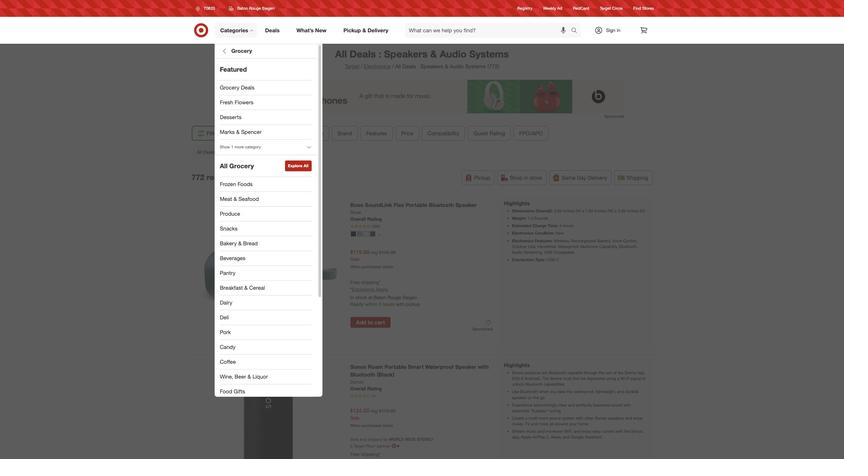 Task type: describe. For each thing, give the bounding box(es) containing it.
& inside meat & seafood link
[[234, 196, 237, 203]]

and left durable
[[618, 390, 624, 395]]

you
[[550, 390, 557, 395]]

(h)
[[576, 209, 581, 214]]

sonos up (ios
[[512, 371, 524, 376]]

experience
[[512, 403, 533, 408]]

rouge inside free shipping * * exclusions apply. in stock at  baton rouge siegen ready within 2 hours with pickup
[[388, 295, 402, 301]]

dairy
[[220, 300, 233, 307]]

0 vertical spatial a
[[617, 377, 620, 382]]

772
[[192, 173, 205, 182]]

create
[[512, 416, 525, 422]]

target circle link
[[600, 6, 623, 11]]

pickup for pickup & delivery
[[344, 27, 361, 34]]

produce
[[220, 211, 240, 218]]

multi-
[[529, 416, 539, 422]]

1 horizontal spatial a
[[526, 416, 528, 422]]

rating for soundlink
[[368, 216, 382, 222]]

(black)
[[377, 372, 395, 379]]

search button
[[568, 23, 585, 39]]

more inside highlights sonos products are bluetooth-capable through the use of the sonos app (ios & android). the device must first be registered using a wi-fi signal to unlock bluetooth capabilities. use bluetooth when you take this waterproof, lightweight, and durable speaker on the go experience astonishingly clear and perfectly balanced sound with automatic trueplay™ tuning create a multi-room sound system with other sonos speakers and enjoy music, tv, and more all-around your home stream music and moreover wifi, and enjoy easy control with the sonos app, apple airplay 2, alexa, and google assistant
[[540, 422, 549, 427]]

and right sold on the bottom
[[360, 438, 367, 443]]

baton rouge siegen
[[237, 6, 275, 11]]

free for $134.00
[[351, 452, 360, 458]]

target link
[[345, 63, 360, 70]]

dimensions (overall): 3.56 inches (h) x 7.93 inches (w) x 2.06 inches (d) weight: 1.3 pounds estimated charge time: 4 hours electronics condition: new
[[512, 209, 645, 236]]

0 horizontal spatial a
[[351, 444, 353, 449]]

2 / from the left
[[392, 63, 394, 70]]

electronics inside dimensions (overall): 3.56 inches (h) x 7.93 inches (w) x 2.06 inches (d) weight: 1.3 pounds estimated charge time: 4 hours electronics condition: new
[[512, 231, 534, 236]]

baton inside free shipping * * exclusions apply. in stock at  baton rouge siegen ready within 2 hours with pickup
[[374, 295, 386, 301]]

exclusions
[[352, 287, 375, 293]]

soundlink
[[365, 202, 392, 209]]

weight:
[[512, 216, 527, 221]]

to inside highlights sonos products are bluetooth-capable through the use of the sonos app (ios & android). the device must first be registered using a wi-fi signal to unlock bluetooth capabilities. use bluetooth when you take this waterproof, lightweight, and durable speaker on the go experience astonishingly clear and perfectly balanced sound with automatic trueplay™ tuning create a multi-room sound system with other sonos speakers and enjoy music, tv, and more all-around your home stream music and moreover wifi, and enjoy easy control with the sonos app, apple airplay 2, alexa, and google assistant
[[643, 377, 646, 382]]

fresh flowers
[[220, 99, 254, 106]]

same day delivery button
[[550, 171, 612, 185]]

deals for all deals
[[203, 149, 215, 155]]

overall for sonos roam portable smart waterproof speaker with bluetooth (black)
[[351, 386, 366, 392]]

target circle
[[600, 6, 623, 11]]

other
[[585, 416, 594, 422]]

0 horizontal spatial enjoy
[[582, 430, 592, 435]]

easy
[[593, 430, 601, 435]]

and down wifi, in the bottom right of the page
[[563, 435, 570, 441]]

price button
[[396, 126, 419, 141]]

rouge inside dropdown button
[[249, 6, 261, 11]]

meat & seafood
[[220, 196, 259, 203]]

category
[[245, 145, 261, 150]]

candy
[[220, 344, 236, 351]]

fpo/apo
[[520, 130, 543, 137]]

reg for $119.99
[[371, 250, 378, 255]]

unlock
[[512, 382, 524, 388]]

2 inches from the left
[[595, 209, 607, 214]]

speaker for bluetooth
[[456, 202, 477, 209]]

highlights for highlights
[[504, 200, 530, 207]]

meat
[[220, 196, 232, 203]]

bose soundlink flex portable bluetooth speaker
[[351, 202, 477, 209]]

frozen foods link
[[215, 177, 317, 192]]

through
[[584, 371, 598, 376]]

wine, beer & liquor
[[220, 374, 268, 381]]

1 vertical spatial audio
[[450, 63, 464, 70]]

online for $134.00
[[383, 424, 393, 429]]

new inside dimensions (overall): 3.56 inches (h) x 7.93 inches (w) x 2.06 inches (d) weight: 1.3 pounds estimated charge time: 4 hours electronics condition: new
[[556, 231, 564, 236]]

sonos right other
[[595, 416, 607, 422]]

trueplay™
[[532, 409, 549, 414]]

0 horizontal spatial sound
[[550, 416, 561, 422]]

assistant
[[586, 435, 602, 441]]

electronics features:
[[512, 239, 553, 244]]

within
[[365, 302, 378, 308]]

marks & spencer link
[[215, 125, 317, 140]]

weekly ad
[[544, 6, 563, 11]]

pickup for pickup
[[474, 175, 491, 181]]

bluetooth,
[[620, 244, 638, 249]]

2 vertical spatial electronics
[[512, 239, 534, 244]]

sonos up fi
[[625, 371, 637, 376]]

wireless,
[[554, 239, 570, 244]]

features
[[366, 130, 387, 137]]

advertisement region
[[220, 80, 625, 114]]

voice
[[613, 239, 622, 244]]

0 vertical spatial systems
[[470, 48, 509, 60]]

connection
[[512, 258, 535, 263]]

weekly ad link
[[544, 6, 563, 11]]

deals for all deals : speakers & audio systems target / electronics / all deals : speakers & audio systems (772)
[[350, 48, 376, 60]]

in for shop
[[525, 175, 529, 181]]

search
[[568, 28, 585, 34]]

0 vertical spatial sound
[[612, 403, 623, 408]]

device
[[550, 377, 562, 382]]

on
[[528, 396, 533, 401]]

overall rating for soundlink
[[351, 216, 382, 222]]

multiroom
[[581, 244, 599, 249]]

4
[[560, 224, 562, 229]]

0 vertical spatial :
[[379, 48, 382, 60]]

grocery for grocery deals
[[220, 84, 240, 91]]

rating
[[490, 130, 505, 137]]

with inside sonos roam portable smart waterproof speaker with bluetooth (black)
[[478, 364, 489, 371]]

& inside wine, beer & liquor link
[[248, 374, 251, 381]]

marks & spencer
[[220, 129, 262, 136]]

sale for $134.00
[[351, 416, 360, 422]]

add
[[356, 320, 367, 326]]

categories link
[[215, 23, 257, 38]]

with inside free shipping * * exclusions apply. in stock at  baton rouge siegen ready within 2 hours with pickup
[[396, 302, 405, 308]]

food gifts link
[[215, 385, 317, 400]]

and up airplay
[[538, 430, 545, 435]]

overall for bose soundlink flex portable bluetooth speaker
[[351, 216, 366, 222]]

all for all deals : speakers & audio systems target / electronics / all deals : speakers & audio systems (772)
[[335, 48, 347, 60]]

all for all grocery
[[220, 162, 228, 170]]

fi
[[627, 377, 630, 382]]

hours
[[563, 224, 574, 229]]

sort button
[[235, 126, 267, 141]]

3 inches from the left
[[627, 209, 639, 214]]

features button
[[361, 126, 393, 141]]

online for $119.99
[[383, 265, 393, 270]]

1 / from the left
[[361, 63, 363, 70]]

automatic
[[512, 409, 530, 414]]

add to cart
[[356, 320, 385, 326]]

waterproof,
[[559, 244, 579, 249]]

highlights for highlights sonos products are bluetooth-capable through the use of the sonos app (ios & android). the device must first be registered using a wi-fi signal to unlock bluetooth capabilities. use bluetooth when you take this waterproof, lightweight, and durable speaker on the go experience astonishingly clear and perfectly balanced sound with automatic trueplay™ tuning create a multi-room sound system with other sonos speakers and enjoy music, tv, and more all-around your home stream music and moreover wifi, and enjoy easy control with the sonos app, apple airplay 2, alexa, and google assistant
[[504, 363, 530, 369]]

this
[[567, 390, 573, 395]]

all deals : speakers & audio systems target / electronics / all deals : speakers & audio systems (772)
[[335, 48, 509, 70]]

purchased for $119.99
[[362, 265, 381, 270]]

bread
[[243, 240, 258, 247]]

* for sonos
[[379, 452, 381, 458]]

categories
[[220, 27, 248, 34]]

all right the electronics link
[[395, 63, 401, 70]]

sold
[[351, 438, 359, 443]]

reg for $134.00
[[371, 409, 378, 415]]

when for $119.99
[[351, 265, 361, 270]]

sign in link
[[589, 23, 631, 38]]

c
[[557, 258, 560, 263]]

use
[[606, 371, 612, 376]]

purchased for $134.00
[[362, 424, 381, 429]]

find stores
[[634, 6, 654, 11]]

snacks
[[220, 226, 238, 232]]

$134.00
[[351, 408, 370, 415]]

grocery for grocery
[[232, 48, 252, 54]]

1 horizontal spatial :
[[418, 63, 419, 70]]

produce link
[[215, 207, 317, 222]]

1 inches from the left
[[563, 209, 575, 214]]

1 vertical spatial *
[[351, 287, 352, 293]]

battery,
[[598, 239, 611, 244]]

deals for grocery deals
[[241, 84, 255, 91]]

& inside bakery & bread link
[[238, 240, 242, 247]]

tv,
[[525, 422, 531, 427]]

bose for bose
[[351, 210, 361, 215]]

registry
[[518, 6, 533, 11]]

all right explore on the left of page
[[304, 164, 309, 169]]

filter
[[207, 130, 220, 137]]

all-
[[550, 422, 556, 427]]

electronics link
[[364, 63, 391, 70]]

first
[[574, 377, 580, 382]]

handsfree,
[[538, 244, 557, 249]]

siegen inside free shipping * * exclusions apply. in stock at  baton rouge siegen ready within 2 hours with pickup
[[403, 295, 418, 301]]

apply.
[[376, 287, 389, 293]]

sonos up $134.00
[[351, 380, 364, 385]]

0 vertical spatial target
[[600, 6, 612, 11]]



Task type: locate. For each thing, give the bounding box(es) containing it.
all up results
[[220, 162, 228, 170]]

enjoy down home at right
[[582, 430, 592, 435]]

and
[[618, 390, 624, 395], [569, 403, 575, 408], [626, 416, 633, 422], [532, 422, 538, 427], [538, 430, 545, 435], [574, 430, 581, 435], [563, 435, 570, 441], [360, 438, 367, 443]]

0 vertical spatial sponsored
[[605, 114, 625, 119]]

2 vertical spatial a
[[351, 444, 353, 449]]

: up the electronics link
[[379, 48, 382, 60]]

baton rouge siegen button
[[225, 2, 279, 15]]

speaker right waterproof
[[456, 364, 477, 371]]

baton up 2
[[374, 295, 386, 301]]

free
[[351, 280, 360, 286], [351, 452, 360, 458]]

0 vertical spatial portable
[[406, 202, 428, 209]]

0 vertical spatial rouge
[[249, 6, 261, 11]]

1 vertical spatial a
[[526, 416, 528, 422]]

0 horizontal spatial to
[[368, 320, 373, 326]]

0 vertical spatial reg
[[371, 250, 378, 255]]

1 vertical spatial siegen
[[403, 295, 418, 301]]

take
[[558, 390, 566, 395]]

1 horizontal spatial inches
[[595, 209, 607, 214]]

0 horizontal spatial new
[[315, 27, 327, 34]]

1 horizontal spatial sponsored
[[605, 114, 625, 119]]

1 sale from the top
[[351, 257, 360, 262]]

1 horizontal spatial pickup
[[474, 175, 491, 181]]

and right clear
[[569, 403, 575, 408]]

1 vertical spatial bose
[[351, 210, 361, 215]]

1 rating from the top
[[368, 216, 382, 222]]

1 vertical spatial highlights
[[504, 363, 530, 369]]

1 vertical spatial grocery
[[220, 84, 240, 91]]

in inside button
[[525, 175, 529, 181]]

1 free from the top
[[351, 280, 360, 286]]

purchased inside "$119.99 reg $149.99 sale when purchased online"
[[362, 265, 381, 270]]

0 vertical spatial shipping
[[361, 280, 379, 286]]

1 x from the left
[[583, 209, 585, 214]]

0 vertical spatial siegen
[[262, 6, 275, 11]]

reg left $149.99
[[371, 250, 378, 255]]

airplay
[[533, 435, 546, 441]]

0 horizontal spatial sponsored
[[473, 327, 493, 332]]

target down sold on the bottom
[[354, 444, 365, 449]]

grocery down clear all button
[[230, 162, 254, 170]]

shipping down a target plus™ partner
[[361, 452, 379, 458]]

2 x from the left
[[615, 209, 617, 214]]

using
[[607, 377, 616, 382]]

speakers
[[608, 416, 625, 422]]

0 vertical spatial baton
[[237, 6, 248, 11]]

0 horizontal spatial baton
[[237, 6, 248, 11]]

overall rating
[[351, 216, 382, 222], [351, 386, 382, 392]]

0 horizontal spatial /
[[361, 63, 363, 70]]

sold and shipped by world wide stereo
[[351, 438, 434, 443]]

1 vertical spatial reg
[[371, 409, 378, 415]]

shipping for $119.99
[[361, 280, 379, 286]]

waterproof
[[425, 364, 454, 371]]

1 vertical spatial in
[[525, 175, 529, 181]]

x right (h)
[[583, 209, 585, 214]]

deals inside button
[[203, 149, 215, 155]]

2 speaker from the top
[[456, 364, 477, 371]]

siegen inside dropdown button
[[262, 6, 275, 11]]

bose for bose soundlink flex portable bluetooth speaker
[[351, 202, 364, 209]]

0 vertical spatial overall
[[351, 216, 366, 222]]

1 horizontal spatial baton
[[374, 295, 386, 301]]

2,
[[547, 435, 550, 441]]

1 vertical spatial sponsored
[[473, 327, 493, 332]]

in left the store
[[525, 175, 529, 181]]

registry link
[[518, 6, 533, 11]]

sound
[[612, 403, 623, 408], [550, 416, 561, 422]]

rouge up deals link
[[249, 6, 261, 11]]

grocery up featured
[[232, 48, 252, 54]]

type button
[[306, 126, 329, 141]]

overall down bose link at the top left of page
[[351, 216, 366, 222]]

the left use
[[599, 371, 605, 376]]

when up sold on the bottom
[[351, 424, 361, 429]]

filter (1) button
[[192, 126, 233, 141]]

pickup inside button
[[474, 175, 491, 181]]

1 when from the top
[[351, 265, 361, 270]]

snacks link
[[215, 222, 317, 237]]

1 horizontal spatial /
[[392, 63, 394, 70]]

highlights inside highlights sonos products are bluetooth-capable through the use of the sonos app (ios & android). the device must first be registered using a wi-fi signal to unlock bluetooth capabilities. use bluetooth when you take this waterproof, lightweight, and durable speaker on the go experience astonishingly clear and perfectly balanced sound with automatic trueplay™ tuning create a multi-room sound system with other sonos speakers and enjoy music, tv, and more all-around your home stream music and moreover wifi, and enjoy easy control with the sonos app, apple airplay 2, alexa, and google assistant
[[504, 363, 530, 369]]

at
[[369, 295, 373, 301]]

2 purchased from the top
[[362, 424, 381, 429]]

/ right the electronics link
[[392, 63, 394, 70]]

0 vertical spatial *
[[379, 280, 381, 286]]

waterproof,
[[574, 390, 595, 395]]

rating up 14
[[368, 386, 382, 392]]

reg inside '$134.00 reg $179.00 sale when purchased online'
[[371, 409, 378, 415]]

2 horizontal spatial inches
[[627, 209, 639, 214]]

enjoy right speakers
[[634, 416, 643, 422]]

1 vertical spatial speakers
[[421, 63, 444, 70]]

shipping up exclusions apply. link
[[361, 280, 379, 286]]

your
[[569, 422, 577, 427]]

shop
[[510, 175, 523, 181]]

0 vertical spatial sale
[[351, 257, 360, 262]]

2 sale from the top
[[351, 416, 360, 422]]

1 horizontal spatial sound
[[612, 403, 623, 408]]

1 vertical spatial rating
[[368, 386, 382, 392]]

baton inside dropdown button
[[237, 6, 248, 11]]

baton up categories link
[[237, 6, 248, 11]]

featured
[[220, 65, 247, 73]]

bose soundlink flex portable bluetooth speaker image
[[194, 200, 343, 349], [194, 200, 343, 349]]

x right (w)
[[615, 209, 617, 214]]

1 highlights from the top
[[504, 200, 530, 207]]

* down partner in the left bottom of the page
[[379, 452, 381, 458]]

all up target link on the top left of page
[[335, 48, 347, 60]]

inches left (w)
[[595, 209, 607, 214]]

meat & seafood link
[[215, 192, 317, 207]]

systems left (772)
[[465, 63, 486, 70]]

beer
[[235, 374, 246, 381]]

rechargeable
[[571, 239, 597, 244]]

all
[[248, 149, 253, 156]]

overall rating up 14
[[351, 386, 382, 392]]

deals left show
[[203, 149, 215, 155]]

0 vertical spatial when
[[351, 265, 361, 270]]

2 reg from the top
[[371, 409, 378, 415]]

2 bose from the top
[[351, 210, 361, 215]]

1 vertical spatial speaker
[[456, 364, 477, 371]]

explore all link
[[285, 161, 312, 172]]

target left circle
[[600, 6, 612, 11]]

reg left $179.00
[[371, 409, 378, 415]]

overall rating for roam
[[351, 386, 382, 392]]

sound up all-
[[550, 416, 561, 422]]

frozen
[[220, 181, 236, 188]]

use,
[[529, 244, 537, 249]]

the right of
[[618, 371, 624, 376]]

2 free from the top
[[351, 452, 360, 458]]

clear all
[[234, 149, 253, 156]]

1 online from the top
[[383, 265, 393, 270]]

sale down $134.00
[[351, 416, 360, 422]]

0 vertical spatial delivery
[[368, 27, 389, 34]]

a up tv,
[[526, 416, 528, 422]]

sort
[[251, 130, 261, 137]]

to inside button
[[368, 320, 373, 326]]

what's
[[297, 27, 314, 34]]

(overall):
[[536, 209, 553, 214]]

1 horizontal spatial enjoy
[[634, 416, 643, 422]]

1 shipping from the top
[[361, 280, 379, 286]]

0 vertical spatial grocery
[[232, 48, 252, 54]]

brand
[[338, 130, 352, 137]]

0 vertical spatial bose
[[351, 202, 364, 209]]

use
[[512, 390, 520, 395]]

1 speaker from the top
[[456, 202, 477, 209]]

shipping inside free shipping * * exclusions apply. in stock at  baton rouge siegen ready within 2 hours with pickup
[[361, 280, 379, 286]]

audio inside wireless, rechargeable battery, voice control, outdoor use, handsfree, waterproof, multiroom capability, bluetooth, audio streaming, usb chargeable
[[512, 250, 523, 255]]

sale down $119.99
[[351, 257, 360, 262]]

* for bose
[[379, 280, 381, 286]]

online up by
[[383, 424, 393, 429]]

target inside all deals : speakers & audio systems target / electronics / all deals : speakers & audio systems (772)
[[345, 63, 360, 70]]

0 vertical spatial enjoy
[[634, 416, 643, 422]]

new right the what's at the left
[[315, 27, 327, 34]]

siegen up pickup
[[403, 295, 418, 301]]

0 vertical spatial audio
[[440, 48, 467, 60]]

shipping
[[627, 175, 649, 181]]

free shipping * * exclusions apply. in stock at  baton rouge siegen ready within 2 hours with pickup
[[351, 280, 420, 308]]

all down filter (1) button
[[197, 149, 202, 155]]

weekly
[[544, 6, 557, 11]]

new
[[315, 27, 327, 34], [556, 231, 564, 236]]

features:
[[535, 239, 553, 244]]

purchased up shipped
[[362, 424, 381, 429]]

0 vertical spatial new
[[315, 27, 327, 34]]

deals down baton rouge siegen
[[265, 27, 280, 34]]

1 vertical spatial systems
[[465, 63, 486, 70]]

pantry link
[[215, 266, 317, 281]]

0 vertical spatial highlights
[[504, 200, 530, 207]]

sonos right 'control'
[[632, 430, 643, 435]]

shop in store button
[[498, 171, 547, 185]]

and up google at the right of page
[[574, 430, 581, 435]]

1 vertical spatial sale
[[351, 416, 360, 422]]

purchased
[[362, 265, 381, 270], [362, 424, 381, 429]]

1 vertical spatial overall rating
[[351, 386, 382, 392]]

sonos up sonos link
[[351, 364, 367, 371]]

1 horizontal spatial delivery
[[588, 175, 608, 181]]

electronics inside all deals : speakers & audio systems target / electronics / all deals : speakers & audio systems (772)
[[364, 63, 391, 70]]

plus™
[[366, 444, 376, 449]]

2 rating from the top
[[368, 386, 382, 392]]

desserts
[[220, 114, 242, 121]]

2 vertical spatial target
[[354, 444, 365, 449]]

shipping for $134.00
[[361, 452, 379, 458]]

reg
[[371, 250, 378, 255], [371, 409, 378, 415]]

0 vertical spatial more
[[235, 145, 244, 150]]

delivery for same day delivery
[[588, 175, 608, 181]]

sign
[[607, 27, 616, 33]]

1 purchased from the top
[[362, 265, 381, 270]]

1 vertical spatial portable
[[385, 364, 407, 371]]

2
[[379, 302, 382, 308]]

what's new link
[[291, 23, 335, 38]]

2 overall rating from the top
[[351, 386, 382, 392]]

1 vertical spatial electronics
[[512, 231, 534, 236]]

& inside highlights sonos products are bluetooth-capable through the use of the sonos app (ios & android). the device must first be registered using a wi-fi signal to unlock bluetooth capabilities. use bluetooth when you take this waterproof, lightweight, and durable speaker on the go experience astonishingly clear and perfectly balanced sound with automatic trueplay™ tuning create a multi-room sound system with other sonos speakers and enjoy music, tv, and more all-around your home stream music and moreover wifi, and enjoy easy control with the sonos app, apple airplay 2, alexa, and google assistant
[[521, 377, 524, 382]]

0 horizontal spatial :
[[379, 48, 382, 60]]

deals up flowers
[[241, 84, 255, 91]]

pickup
[[406, 302, 420, 308]]

speaker for waterproof
[[456, 364, 477, 371]]

sale inside "$119.99 reg $149.99 sale when purchased online"
[[351, 257, 360, 262]]

fresh flowers link
[[215, 95, 317, 110]]

target
[[600, 6, 612, 11], [345, 63, 360, 70], [354, 444, 365, 449]]

2 online from the top
[[383, 424, 393, 429]]

0 horizontal spatial inches
[[563, 209, 575, 214]]

more inside 'button'
[[235, 145, 244, 150]]

highlights up dimensions
[[504, 200, 530, 207]]

1 vertical spatial free
[[351, 452, 360, 458]]

overall
[[351, 216, 366, 222], [351, 386, 366, 392]]

online down $149.99
[[383, 265, 393, 270]]

in for sign
[[617, 27, 621, 33]]

clear all button
[[234, 149, 253, 157]]

electronics up outdoor
[[512, 239, 534, 244]]

1 vertical spatial more
[[540, 422, 549, 427]]

1 vertical spatial target
[[345, 63, 360, 70]]

reg inside "$119.99 reg $149.99 sale when purchased online"
[[371, 250, 378, 255]]

0 vertical spatial speakers
[[384, 48, 428, 60]]

rating up 1865
[[368, 216, 382, 222]]

rouge
[[249, 6, 261, 11], [388, 295, 402, 301]]

bakery & bread
[[220, 240, 258, 247]]

target left the electronics link
[[345, 63, 360, 70]]

the right 'control'
[[625, 430, 631, 435]]

siegen up deals link
[[262, 6, 275, 11]]

all for all deals
[[197, 149, 202, 155]]

systems up (772)
[[470, 48, 509, 60]]

& inside pickup & delivery link
[[363, 27, 366, 34]]

1 vertical spatial when
[[351, 424, 361, 429]]

a down sold on the bottom
[[351, 444, 353, 449]]

2 overall from the top
[[351, 386, 366, 392]]

2 when from the top
[[351, 424, 361, 429]]

1 vertical spatial rouge
[[388, 295, 402, 301]]

0 vertical spatial free
[[351, 280, 360, 286]]

: up advertisement region
[[418, 63, 419, 70]]

1 overall from the top
[[351, 216, 366, 222]]

free down sold on the bottom
[[351, 452, 360, 458]]

* up in
[[351, 287, 352, 293]]

sound up speakers
[[612, 403, 623, 408]]

1 vertical spatial baton
[[374, 295, 386, 301]]

control
[[602, 430, 615, 435]]

stream
[[512, 430, 525, 435]]

* up apply.
[[379, 280, 381, 286]]

speakers up the electronics link
[[384, 48, 428, 60]]

sonos roam portable smart waterproof speaker with bluetooth (black) image
[[194, 362, 343, 460], [194, 362, 343, 460]]

free inside free shipping * * exclusions apply. in stock at  baton rouge siegen ready within 2 hours with pickup
[[351, 280, 360, 286]]

and down multi-
[[532, 422, 538, 427]]

purchased down $119.99
[[362, 265, 381, 270]]

speaker inside sonos roam portable smart waterproof speaker with bluetooth (black)
[[456, 364, 477, 371]]

moreover
[[546, 430, 563, 435]]

deals right the electronics link
[[403, 63, 416, 70]]

1 vertical spatial pickup
[[474, 175, 491, 181]]

0 vertical spatial rating
[[368, 216, 382, 222]]

speaker down pickup button
[[456, 202, 477, 209]]

free for $119.99
[[351, 280, 360, 286]]

chargeable
[[554, 250, 575, 255]]

delivery inside button
[[588, 175, 608, 181]]

/
[[361, 63, 363, 70], [392, 63, 394, 70]]

more right 1
[[235, 145, 244, 150]]

2 highlights from the top
[[504, 363, 530, 369]]

the
[[599, 371, 605, 376], [618, 371, 624, 376], [534, 396, 539, 401], [625, 430, 631, 435]]

1 horizontal spatial new
[[556, 231, 564, 236]]

inches left (d) at the top of the page
[[627, 209, 639, 214]]

portable inside sonos roam portable smart waterproof speaker with bluetooth (black)
[[385, 364, 407, 371]]

when for $134.00
[[351, 424, 361, 429]]

0 horizontal spatial pickup
[[344, 27, 361, 34]]

flowers
[[235, 99, 254, 106]]

0 vertical spatial purchased
[[362, 265, 381, 270]]

sonos roam portable smart waterproof speaker with bluetooth (black)
[[351, 364, 489, 379]]

2 horizontal spatial a
[[617, 377, 620, 382]]

same
[[562, 175, 576, 181]]

highlights up (ios
[[504, 363, 530, 369]]

portable up (black)
[[385, 364, 407, 371]]

& inside breakfast & cereal link
[[245, 285, 248, 292]]

when down $119.99
[[351, 265, 361, 270]]

0 vertical spatial online
[[383, 265, 393, 270]]

streaming,
[[524, 250, 543, 255]]

home
[[578, 422, 589, 427]]

7.93
[[586, 209, 594, 214]]

estimated
[[512, 224, 532, 229]]

1 vertical spatial overall
[[351, 386, 366, 392]]

1 reg from the top
[[371, 250, 378, 255]]

to right add
[[368, 320, 373, 326]]

0 vertical spatial overall rating
[[351, 216, 382, 222]]

2 vertical spatial audio
[[512, 250, 523, 255]]

electronics down estimated
[[512, 231, 534, 236]]

0 horizontal spatial in
[[525, 175, 529, 181]]

& inside marks & spencer link
[[236, 129, 240, 136]]

bose link
[[351, 209, 361, 216]]

in right sign
[[617, 27, 621, 33]]

1 vertical spatial online
[[383, 424, 393, 429]]

772 results
[[192, 173, 232, 182]]

when inside "$119.99 reg $149.99 sale when purchased online"
[[351, 265, 361, 270]]

1 bose from the top
[[351, 202, 364, 209]]

2 shipping from the top
[[361, 452, 379, 458]]

purchased inside '$134.00 reg $179.00 sale when purchased online'
[[362, 424, 381, 429]]

bluetooth inside sonos roam portable smart waterproof speaker with bluetooth (black)
[[351, 372, 376, 379]]

0 horizontal spatial siegen
[[262, 6, 275, 11]]

/ right target link on the top left of page
[[361, 63, 363, 70]]

sonos inside sonos roam portable smart waterproof speaker with bluetooth (black)
[[351, 364, 367, 371]]

online inside '$134.00 reg $179.00 sale when purchased online'
[[383, 424, 393, 429]]

2 vertical spatial grocery
[[230, 162, 254, 170]]

0 horizontal spatial rouge
[[249, 6, 261, 11]]

sale for $119.99
[[351, 257, 360, 262]]

app,
[[512, 435, 520, 441]]

0 vertical spatial in
[[617, 27, 621, 33]]

1 horizontal spatial siegen
[[403, 295, 418, 301]]

apple
[[521, 435, 532, 441]]

must
[[563, 377, 572, 382]]

0 vertical spatial speaker
[[456, 202, 477, 209]]

*
[[379, 280, 381, 286], [351, 287, 352, 293], [379, 452, 381, 458]]

online inside "$119.99 reg $149.99 sale when purchased online"
[[383, 265, 393, 270]]

0 horizontal spatial x
[[583, 209, 585, 214]]

ready
[[351, 302, 364, 308]]

the
[[542, 377, 549, 382]]

sale inside '$134.00 reg $179.00 sale when purchased online'
[[351, 416, 360, 422]]

sonos link
[[351, 379, 364, 386]]

wi-
[[621, 377, 627, 382]]

new down 4
[[556, 231, 564, 236]]

all inside button
[[197, 149, 202, 155]]

hours
[[383, 302, 395, 308]]

the right on
[[534, 396, 539, 401]]

grocery up the fresh
[[220, 84, 240, 91]]

delivery for pickup & delivery
[[368, 27, 389, 34]]

pickup & delivery link
[[338, 23, 397, 38]]

speakers up advertisement region
[[421, 63, 444, 70]]

a left wi-
[[617, 377, 620, 382]]

liquor
[[253, 374, 268, 381]]

to down the app
[[643, 377, 646, 382]]

rating for roam
[[368, 386, 382, 392]]

more down room
[[540, 422, 549, 427]]

outdoor
[[512, 244, 527, 249]]

1 horizontal spatial more
[[540, 422, 549, 427]]

0 vertical spatial to
[[368, 320, 373, 326]]

1 horizontal spatial x
[[615, 209, 617, 214]]

What can we help you find? suggestions appear below search field
[[405, 23, 573, 38]]

1 vertical spatial new
[[556, 231, 564, 236]]

0 horizontal spatial delivery
[[368, 27, 389, 34]]

portable right "flex"
[[406, 202, 428, 209]]

rouge up hours
[[388, 295, 402, 301]]

overall rating up 1865
[[351, 216, 382, 222]]

when inside '$134.00 reg $179.00 sale when purchased online'
[[351, 424, 361, 429]]

deals up target link on the top left of page
[[350, 48, 376, 60]]

electronics right target link on the top left of page
[[364, 63, 391, 70]]

free up exclusions
[[351, 280, 360, 286]]

1 vertical spatial delivery
[[588, 175, 608, 181]]

(1)
[[221, 130, 227, 137]]

and right speakers
[[626, 416, 633, 422]]

grocery deals link
[[215, 81, 317, 95]]

inches left (h)
[[563, 209, 575, 214]]

condition:
[[535, 231, 555, 236]]

1 overall rating from the top
[[351, 216, 382, 222]]

0 vertical spatial electronics
[[364, 63, 391, 70]]

1 vertical spatial purchased
[[362, 424, 381, 429]]

1 horizontal spatial to
[[643, 377, 646, 382]]

overall down sonos link
[[351, 386, 366, 392]]

speaker
[[456, 202, 477, 209], [456, 364, 477, 371]]



Task type: vqa. For each thing, say whether or not it's contained in the screenshot.
2nd Bounty Full Sheet Paper Towels link from the right "Paper"
no



